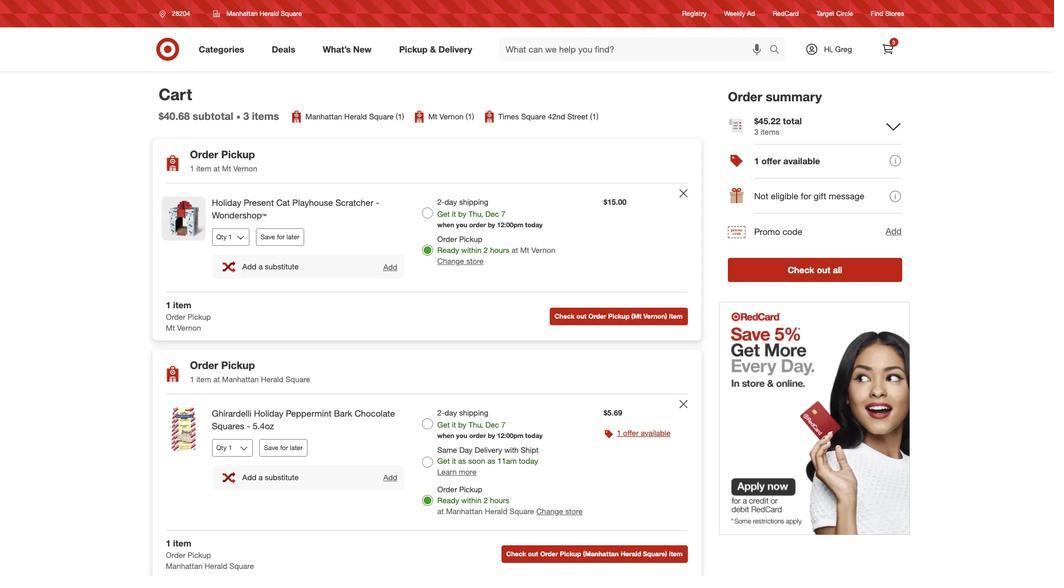 Task type: locate. For each thing, give the bounding box(es) containing it.
1 vertical spatial add a substitute
[[242, 473, 299, 482]]

1 shipping from the top
[[459, 197, 489, 207]]

1 offer available
[[754, 156, 820, 167], [617, 429, 671, 438]]

save for later for peppermint
[[264, 444, 303, 452]]

check for check out all
[[788, 265, 814, 276]]

1 vertical spatial check
[[555, 312, 575, 321]]

1 dec from the top
[[485, 209, 499, 219]]

- right scratcher
[[376, 197, 379, 208]]

1 offer available button down $5.69
[[617, 428, 671, 439]]

deals
[[272, 44, 295, 55]]

change
[[437, 257, 464, 266], [536, 507, 563, 516]]

hours for mt
[[490, 246, 509, 255]]

1 vertical spatial 2-day shipping get it by thu, dec 7 when you order by 12:00pm today
[[437, 408, 543, 440]]

within for square
[[461, 496, 482, 505]]

(1) right street
[[590, 112, 599, 121]]

1 vertical spatial thu,
[[469, 420, 483, 430]]

same day delivery with shipt get it as soon as 11am today learn more
[[437, 446, 539, 477]]

1 vertical spatial 1 offer available button
[[617, 428, 671, 439]]

you
[[456, 221, 467, 229], [456, 432, 467, 440]]

order inside order pickup ready within 2 hours at mt vernon change store
[[437, 235, 457, 244]]

mt inside order pickup 1 item at mt vernon
[[222, 164, 231, 173]]

you up day on the left
[[456, 432, 467, 440]]

2-day shipping get it by thu, dec 7 when you order by 12:00pm today up order pickup ready within 2 hours at mt vernon change store
[[437, 197, 543, 229]]

today up order pickup ready within 2 hours at mt vernon change store
[[525, 221, 543, 229]]

1 horizontal spatial 1 offer available
[[754, 156, 820, 167]]

1 inside 1 item order pickup mt vernon
[[166, 300, 171, 311]]

items
[[252, 110, 279, 122], [761, 127, 779, 136]]

1 vertical spatial delivery
[[475, 446, 502, 455]]

0 vertical spatial within
[[461, 246, 482, 255]]

0 horizontal spatial out
[[528, 551, 538, 559]]

1 as from the left
[[458, 457, 466, 466]]

1 vertical spatial order
[[469, 432, 486, 440]]

dec
[[485, 209, 499, 219], [485, 420, 499, 430]]

pickup inside 1 item order pickup manhattan herald square
[[188, 551, 211, 560]]

holiday up wondershop™
[[212, 197, 241, 208]]

items down $45.22
[[761, 127, 779, 136]]

0 vertical spatial save
[[261, 233, 275, 241]]

0 horizontal spatial 3
[[243, 110, 249, 122]]

2-day shipping get it by thu, dec 7 when you order by 12:00pm today
[[437, 197, 543, 229], [437, 408, 543, 440]]

dec for holiday present cat playhouse scratcher - wondershop™
[[485, 209, 499, 219]]

order
[[728, 89, 762, 104], [190, 148, 218, 161], [437, 235, 457, 244], [589, 312, 606, 321], [166, 313, 186, 322], [190, 359, 218, 372], [437, 485, 457, 494], [540, 551, 558, 559], [166, 551, 186, 560]]

2 inside order pickup ready within 2 hours at manhattan herald square change store
[[484, 496, 488, 505]]

1 2-day shipping get it by thu, dec 7 when you order by 12:00pm today from the top
[[437, 197, 543, 229]]

items right subtotal
[[252, 110, 279, 122]]

1 cart item ready to fulfill group from the top
[[153, 184, 701, 292]]

0 vertical spatial later
[[287, 233, 300, 241]]

(1) left times
[[466, 112, 474, 121]]

0 vertical spatial change
[[437, 257, 464, 266]]

1 day from the top
[[445, 197, 457, 207]]

0 vertical spatial you
[[456, 221, 467, 229]]

pickup
[[399, 44, 428, 55], [221, 148, 255, 161], [459, 235, 482, 244], [608, 312, 630, 321], [188, 313, 211, 322], [221, 359, 255, 372], [459, 485, 482, 494], [560, 551, 581, 559], [188, 551, 211, 560]]

check out order pickup (manhattan herald square) item button
[[501, 546, 688, 564]]

2 day from the top
[[445, 408, 457, 418]]

1 (1) from the left
[[396, 112, 404, 121]]

None radio
[[422, 208, 433, 219], [422, 457, 433, 468], [422, 208, 433, 219], [422, 457, 433, 468]]

save
[[261, 233, 275, 241], [264, 444, 278, 452]]

2 vertical spatial 3
[[754, 127, 758, 136]]

item inside order pickup 1 item at manhattan herald square
[[196, 375, 211, 384]]

1 store pickup radio from the top
[[422, 245, 433, 256]]

within inside order pickup ready within 2 hours at manhattan herald square change store
[[461, 496, 482, 505]]

check out all button
[[728, 258, 902, 282]]

1 horizontal spatial 1 offer available button
[[728, 144, 902, 179]]

ready for order pickup ready within 2 hours at manhattan herald square change store
[[437, 496, 459, 505]]

check
[[788, 265, 814, 276], [555, 312, 575, 321], [506, 551, 526, 559]]

order up day on the left
[[469, 432, 486, 440]]

0 vertical spatial dec
[[485, 209, 499, 219]]

cart item ready to fulfill group for order pickup 1 item at manhattan herald square
[[153, 395, 701, 531]]

2-
[[437, 197, 445, 207], [437, 408, 445, 418]]

order inside order pickup 1 item at mt vernon
[[190, 148, 218, 161]]

as down day on the left
[[458, 457, 466, 466]]

pickup & delivery
[[399, 44, 472, 55]]

get
[[437, 209, 450, 219], [437, 420, 450, 430], [437, 457, 450, 466]]

thu, up order pickup ready within 2 hours at mt vernon change store
[[469, 209, 483, 219]]

0 vertical spatial 12:00pm
[[497, 221, 523, 229]]

1 vertical spatial 7
[[501, 420, 506, 430]]

2 2- from the top
[[437, 408, 445, 418]]

later down ghirardelli holiday peppermint bark chocolate squares - 5.4oz in the left of the page
[[290, 444, 303, 452]]

day for holiday present cat playhouse scratcher - wondershop™
[[445, 197, 457, 207]]

delivery inside same day delivery with shipt get it as soon as 11am today learn more
[[475, 446, 502, 455]]

3 down "stores" at the right of page
[[892, 39, 895, 46]]

1 when from the top
[[437, 221, 454, 229]]

herald inside button
[[621, 551, 641, 559]]

out
[[817, 265, 830, 276], [577, 312, 587, 321], [528, 551, 538, 559]]

7 up with
[[501, 420, 506, 430]]

shipping for ghirardelli holiday peppermint bark chocolate squares - 5.4oz
[[459, 408, 489, 418]]

day for ghirardelli holiday peppermint bark chocolate squares - 5.4oz
[[445, 408, 457, 418]]

2 when from the top
[[437, 432, 454, 440]]

2 7 from the top
[[501, 420, 506, 430]]

1 horizontal spatial store
[[565, 507, 583, 516]]

1 inside order pickup 1 item at manhattan herald square
[[190, 375, 194, 384]]

mt inside list
[[428, 112, 437, 121]]

1 vertical spatial change store button
[[536, 506, 583, 517]]

2 thu, from the top
[[469, 420, 483, 430]]

2 (1) from the left
[[466, 112, 474, 121]]

1 7 from the top
[[501, 209, 506, 219]]

save for later button
[[256, 229, 304, 246], [259, 439, 308, 457]]

ready inside order pickup ready within 2 hours at manhattan herald square change store
[[437, 496, 459, 505]]

0 vertical spatial 2-day shipping get it by thu, dec 7 when you order by 12:00pm today
[[437, 197, 543, 229]]

1 vertical spatial holiday
[[254, 408, 283, 419]]

within inside order pickup ready within 2 hours at mt vernon change store
[[461, 246, 482, 255]]

target circle link
[[817, 9, 853, 18]]

2 inside order pickup ready within 2 hours at mt vernon change store
[[484, 246, 488, 255]]

save down present
[[261, 233, 275, 241]]

2 you from the top
[[456, 432, 467, 440]]

2 2-day shipping get it by thu, dec 7 when you order by 12:00pm today from the top
[[437, 408, 543, 440]]

1 vertical spatial 1 offer available
[[617, 429, 671, 438]]

12:00pm for holiday present cat playhouse scratcher - wondershop™
[[497, 221, 523, 229]]

0 horizontal spatial check
[[506, 551, 526, 559]]

check out order pickup (mt vernon) item button
[[550, 308, 688, 326]]

1 vertical spatial later
[[290, 444, 303, 452]]

manhattan inside order pickup 1 item at manhattan herald square
[[222, 375, 259, 384]]

order inside order pickup 1 item at manhattan herald square
[[190, 359, 218, 372]]

thu, up day on the left
[[469, 420, 483, 430]]

0 vertical spatial -
[[376, 197, 379, 208]]

present
[[244, 197, 274, 208]]

mt
[[428, 112, 437, 121], [222, 164, 231, 173], [520, 246, 529, 255], [166, 324, 175, 333]]

1 get from the top
[[437, 209, 450, 219]]

you for holiday present cat playhouse scratcher - wondershop™
[[456, 221, 467, 229]]

delivery
[[439, 44, 472, 55], [475, 446, 502, 455]]

2 vertical spatial out
[[528, 551, 538, 559]]

cart item ready to fulfill group
[[153, 184, 701, 292], [153, 395, 701, 531]]

it for holiday present cat playhouse scratcher - wondershop™
[[452, 209, 456, 219]]

today inside same day delivery with shipt get it as soon as 11am today learn more
[[519, 457, 538, 466]]

for down holiday present cat playhouse scratcher - wondershop™
[[277, 233, 285, 241]]

7 for ghirardelli holiday peppermint bark chocolate squares - 5.4oz
[[501, 420, 506, 430]]

1 vertical spatial -
[[247, 421, 250, 432]]

0 vertical spatial change store button
[[437, 256, 484, 267]]

1 vertical spatial available
[[641, 429, 671, 438]]

28204 button
[[152, 4, 202, 24]]

ready inside order pickup ready within 2 hours at mt vernon change store
[[437, 246, 459, 255]]

holiday up 5.4oz at the left bottom of the page
[[254, 408, 283, 419]]

add button for holiday present cat playhouse scratcher - wondershop™
[[383, 262, 398, 272]]

at inside order pickup 1 item at mt vernon
[[213, 164, 220, 173]]

0 horizontal spatial available
[[641, 429, 671, 438]]

1 vertical spatial substitute
[[265, 473, 299, 482]]

2 ready from the top
[[437, 496, 459, 505]]

square inside 1 item order pickup manhattan herald square
[[229, 562, 254, 571]]

thu, for holiday present cat playhouse scratcher - wondershop™
[[469, 209, 483, 219]]

herald inside 1 item order pickup manhattan herald square
[[205, 562, 227, 571]]

0 vertical spatial add a substitute
[[242, 262, 299, 271]]

substitute for -
[[265, 473, 299, 482]]

for for ghirardelli holiday peppermint bark chocolate squares - 5.4oz
[[280, 444, 288, 452]]

1 vertical spatial save for later
[[264, 444, 303, 452]]

as right soon
[[487, 457, 495, 466]]

ready for order pickup ready within 2 hours at mt vernon change store
[[437, 246, 459, 255]]

1 horizontal spatial available
[[783, 156, 820, 167]]

0 horizontal spatial items
[[252, 110, 279, 122]]

1 2- from the top
[[437, 197, 445, 207]]

dec up same day delivery with shipt get it as soon as 11am today learn more
[[485, 420, 499, 430]]

12:00pm up with
[[497, 432, 523, 440]]

ready
[[437, 246, 459, 255], [437, 496, 459, 505]]

within
[[461, 246, 482, 255], [461, 496, 482, 505]]

0 horizontal spatial 1 offer available
[[617, 429, 671, 438]]

1 vertical spatial out
[[577, 312, 587, 321]]

target circle
[[817, 10, 853, 18]]

delivery right &
[[439, 44, 472, 55]]

2 12:00pm from the top
[[497, 432, 523, 440]]

today
[[525, 221, 543, 229], [525, 432, 543, 440], [519, 457, 538, 466]]

2 a from the top
[[259, 473, 263, 482]]

2 store pickup radio from the top
[[422, 496, 433, 506]]

categories link
[[189, 37, 258, 61]]

scratcher
[[335, 197, 373, 208]]

vernon inside list
[[440, 112, 464, 121]]

$45.22 total 3 items
[[754, 116, 802, 136]]

1 vertical spatial day
[[445, 408, 457, 418]]

change store button
[[437, 256, 484, 267], [536, 506, 583, 517]]

change store button for store
[[437, 256, 484, 267]]

delivery up soon
[[475, 446, 502, 455]]

vernon
[[440, 112, 464, 121], [233, 164, 257, 173], [531, 246, 556, 255], [177, 324, 201, 333]]

1 horizontal spatial check
[[555, 312, 575, 321]]

0 vertical spatial ready
[[437, 246, 459, 255]]

None radio
[[422, 419, 433, 430]]

0 horizontal spatial change store button
[[437, 256, 484, 267]]

when for holiday present cat playhouse scratcher - wondershop™
[[437, 221, 454, 229]]

0 vertical spatial offer
[[761, 156, 781, 167]]

order for holiday present cat playhouse scratcher - wondershop™
[[469, 221, 486, 229]]

when for ghirardelli holiday peppermint bark chocolate squares - 5.4oz
[[437, 432, 454, 440]]

at inside order pickup ready within 2 hours at mt vernon change store
[[512, 246, 518, 255]]

1
[[754, 156, 759, 167], [190, 164, 194, 173], [166, 300, 171, 311], [190, 375, 194, 384], [617, 429, 621, 438], [166, 538, 171, 549]]

1 within from the top
[[461, 246, 482, 255]]

cart item ready to fulfill group containing holiday present cat playhouse scratcher - wondershop™
[[153, 184, 701, 292]]

item inside 1 item order pickup mt vernon
[[173, 300, 191, 311]]

shipping
[[459, 197, 489, 207], [459, 408, 489, 418]]

1 vertical spatial 2-
[[437, 408, 445, 418]]

manhattan inside 1 item order pickup manhattan herald square
[[166, 562, 203, 571]]

0 vertical spatial cart item ready to fulfill group
[[153, 184, 701, 292]]

cart item ready to fulfill group containing ghirardelli holiday peppermint bark chocolate squares - 5.4oz
[[153, 395, 701, 531]]

2 order from the top
[[469, 432, 486, 440]]

order inside order pickup ready within 2 hours at manhattan herald square change store
[[437, 485, 457, 494]]

pickup inside order pickup ready within 2 hours at mt vernon change store
[[459, 235, 482, 244]]

3 it from the top
[[452, 457, 456, 466]]

1 vertical spatial store
[[565, 507, 583, 516]]

promo
[[754, 226, 780, 237]]

for down ghirardelli holiday peppermint bark chocolate squares - 5.4oz in the left of the page
[[280, 444, 288, 452]]

2 vertical spatial get
[[437, 457, 450, 466]]

0 vertical spatial order
[[469, 221, 486, 229]]

2 add a substitute from the top
[[242, 473, 299, 482]]

cart
[[159, 84, 192, 104]]

pickup inside order pickup 1 item at mt vernon
[[221, 148, 255, 161]]

7 for holiday present cat playhouse scratcher - wondershop™
[[501, 209, 506, 219]]

1 offer available button up gift
[[728, 144, 902, 179]]

1 vertical spatial store pickup radio
[[422, 496, 433, 506]]

0 vertical spatial 2-
[[437, 197, 445, 207]]

save for later button for peppermint
[[259, 439, 308, 457]]

2 cart item ready to fulfill group from the top
[[153, 395, 701, 531]]

1 vertical spatial add button
[[383, 262, 398, 272]]

0 horizontal spatial as
[[458, 457, 466, 466]]

3 down $45.22
[[754, 127, 758, 136]]

1 horizontal spatial (1)
[[466, 112, 474, 121]]

1 vertical spatial offer
[[623, 429, 639, 438]]

add a substitute
[[242, 262, 299, 271], [242, 473, 299, 482]]

a for wondershop™
[[259, 262, 263, 271]]

1 vertical spatial hours
[[490, 496, 509, 505]]

3 for 3
[[892, 39, 895, 46]]

available
[[783, 156, 820, 167], [641, 429, 671, 438]]

12:00pm up order pickup ready within 2 hours at mt vernon change store
[[497, 221, 523, 229]]

3 (1) from the left
[[590, 112, 599, 121]]

for for holiday present cat playhouse scratcher - wondershop™
[[277, 233, 285, 241]]

store inside order pickup ready within 2 hours at manhattan herald square change store
[[565, 507, 583, 516]]

0 vertical spatial substitute
[[265, 262, 299, 271]]

12:00pm for ghirardelli holiday peppermint bark chocolate squares - 5.4oz
[[497, 432, 523, 440]]

2 get from the top
[[437, 420, 450, 430]]

today for holiday present cat playhouse scratcher - wondershop™
[[525, 221, 543, 229]]

3 inside $45.22 total 3 items
[[754, 127, 758, 136]]

1 vertical spatial get
[[437, 420, 450, 430]]

substitute
[[265, 262, 299, 271], [265, 473, 299, 482]]

check out order pickup (manhattan herald square) item
[[506, 551, 683, 559]]

(1) left mt vernon (1)
[[396, 112, 404, 121]]

order up order pickup ready within 2 hours at mt vernon change store
[[469, 221, 486, 229]]

2 horizontal spatial 3
[[892, 39, 895, 46]]

2 dec from the top
[[485, 420, 499, 430]]

0 vertical spatial 1 offer available button
[[728, 144, 902, 179]]

2 hours from the top
[[490, 496, 509, 505]]

more
[[459, 468, 477, 477]]

store pickup radio for order pickup ready within 2 hours at manhattan herald square change store
[[422, 496, 433, 506]]

1 vertical spatial shipping
[[459, 408, 489, 418]]

1 horizontal spatial as
[[487, 457, 495, 466]]

0 horizontal spatial store
[[466, 257, 484, 266]]

list
[[290, 110, 599, 124]]

1 horizontal spatial items
[[761, 127, 779, 136]]

manhattan
[[226, 9, 258, 18], [306, 112, 342, 121], [222, 375, 259, 384], [446, 507, 483, 516], [166, 562, 203, 571]]

hours
[[490, 246, 509, 255], [490, 496, 509, 505]]

herald inside order pickup 1 item at manhattan herald square
[[261, 375, 284, 384]]

order inside 1 item order pickup manhattan herald square
[[166, 551, 186, 560]]

holiday inside ghirardelli holiday peppermint bark chocolate squares - 5.4oz
[[254, 408, 283, 419]]

3 get from the top
[[437, 457, 450, 466]]

delivery for day
[[475, 446, 502, 455]]

1 offer available up eligible at the top right of the page
[[754, 156, 820, 167]]

shipping up day on the left
[[459, 408, 489, 418]]

1 offer available down $5.69
[[617, 429, 671, 438]]

it for ghirardelli holiday peppermint bark chocolate squares - 5.4oz
[[452, 420, 456, 430]]

$5.69
[[604, 408, 622, 418]]

2 vertical spatial check
[[506, 551, 526, 559]]

(1)
[[396, 112, 404, 121], [466, 112, 474, 121], [590, 112, 599, 121]]

3 right subtotal
[[243, 110, 249, 122]]

0 vertical spatial 7
[[501, 209, 506, 219]]

2- for ghirardelli holiday peppermint bark chocolate squares - 5.4oz
[[437, 408, 445, 418]]

0 horizontal spatial (1)
[[396, 112, 404, 121]]

0 vertical spatial for
[[801, 191, 811, 202]]

holiday
[[212, 197, 241, 208], [254, 408, 283, 419]]

1 add a substitute from the top
[[242, 262, 299, 271]]

- left 5.4oz at the left bottom of the page
[[247, 421, 250, 432]]

-
[[376, 197, 379, 208], [247, 421, 250, 432]]

0 vertical spatial delivery
[[439, 44, 472, 55]]

1 ready from the top
[[437, 246, 459, 255]]

0 horizontal spatial -
[[247, 421, 250, 432]]

save for later for cat
[[261, 233, 300, 241]]

save for later down holiday present cat playhouse scratcher - wondershop™
[[261, 233, 300, 241]]

order
[[469, 221, 486, 229], [469, 432, 486, 440]]

0 vertical spatial a
[[259, 262, 263, 271]]

0 vertical spatial shipping
[[459, 197, 489, 207]]

save down 5.4oz at the left bottom of the page
[[264, 444, 278, 452]]

a for -
[[259, 473, 263, 482]]

ghirardelli holiday peppermint bark chocolate squares - 5.4oz image
[[161, 408, 205, 452]]

today down the shipt
[[519, 457, 538, 466]]

squares
[[212, 421, 244, 432]]

0 horizontal spatial offer
[[623, 429, 639, 438]]

0 vertical spatial holiday
[[212, 197, 241, 208]]

a
[[259, 262, 263, 271], [259, 473, 263, 482]]

Store pickup radio
[[422, 245, 433, 256], [422, 496, 433, 506]]

2-day shipping get it by thu, dec 7 when you order by 12:00pm today up with
[[437, 408, 543, 440]]

shipping up order pickup ready within 2 hours at mt vernon change store
[[459, 197, 489, 207]]

1 substitute from the top
[[265, 262, 299, 271]]

later down holiday present cat playhouse scratcher - wondershop™
[[287, 233, 300, 241]]

2 horizontal spatial (1)
[[590, 112, 599, 121]]

for left gift
[[801, 191, 811, 202]]

today up the shipt
[[525, 432, 543, 440]]

hours inside order pickup ready within 2 hours at manhattan herald square change store
[[490, 496, 509, 505]]

1 thu, from the top
[[469, 209, 483, 219]]

later for cat
[[287, 233, 300, 241]]

0 vertical spatial available
[[783, 156, 820, 167]]

dec up order pickup ready within 2 hours at mt vernon change store
[[485, 209, 499, 219]]

1 horizontal spatial -
[[376, 197, 379, 208]]

1 2 from the top
[[484, 246, 488, 255]]

0 vertical spatial 3
[[892, 39, 895, 46]]

check for check out order pickup (manhattan herald square) item
[[506, 551, 526, 559]]

2 within from the top
[[461, 496, 482, 505]]

you up order pickup ready within 2 hours at mt vernon change store
[[456, 221, 467, 229]]

get inside same day delivery with shipt get it as soon as 11am today learn more
[[437, 457, 450, 466]]

thu,
[[469, 209, 483, 219], [469, 420, 483, 430]]

1 you from the top
[[456, 221, 467, 229]]

7 up order pickup ready within 2 hours at mt vernon change store
[[501, 209, 506, 219]]

1 vertical spatial change
[[536, 507, 563, 516]]

hours inside order pickup ready within 2 hours at mt vernon change store
[[490, 246, 509, 255]]

when
[[437, 221, 454, 229], [437, 432, 454, 440]]

save for later down 5.4oz at the left bottom of the page
[[264, 444, 303, 452]]

1 vertical spatial a
[[259, 473, 263, 482]]

0 horizontal spatial change
[[437, 257, 464, 266]]

1 item order pickup mt vernon
[[166, 300, 211, 333]]

0 vertical spatial day
[[445, 197, 457, 207]]

save for later button down holiday present cat playhouse scratcher - wondershop™
[[256, 229, 304, 246]]

0 vertical spatial today
[[525, 221, 543, 229]]

1 hours from the top
[[490, 246, 509, 255]]

2 horizontal spatial check
[[788, 265, 814, 276]]

1 vertical spatial 12:00pm
[[497, 432, 523, 440]]

2 shipping from the top
[[459, 408, 489, 418]]

2 horizontal spatial out
[[817, 265, 830, 276]]

find stores
[[871, 10, 904, 18]]

2 vertical spatial today
[[519, 457, 538, 466]]

1 offer available button
[[728, 144, 902, 179], [617, 428, 671, 439]]

add
[[885, 226, 902, 237], [242, 262, 256, 271], [383, 262, 397, 272], [242, 473, 256, 482], [383, 473, 397, 483]]

1 vertical spatial save
[[264, 444, 278, 452]]

1 vertical spatial save for later button
[[259, 439, 308, 457]]

0 vertical spatial thu,
[[469, 209, 483, 219]]

1 vertical spatial you
[[456, 432, 467, 440]]

0 vertical spatial it
[[452, 209, 456, 219]]

save for later button down 5.4oz at the left bottom of the page
[[259, 439, 308, 457]]

0 vertical spatial check
[[788, 265, 814, 276]]

1 order from the top
[[469, 221, 486, 229]]

2 it from the top
[[452, 420, 456, 430]]

1 it from the top
[[452, 209, 456, 219]]

hi, greg
[[824, 44, 852, 54]]

2 as from the left
[[487, 457, 495, 466]]

1 horizontal spatial 3
[[754, 127, 758, 136]]

2 2 from the top
[[484, 496, 488, 505]]

2 substitute from the top
[[265, 473, 299, 482]]

1 12:00pm from the top
[[497, 221, 523, 229]]

0 vertical spatial get
[[437, 209, 450, 219]]

message
[[829, 191, 864, 202]]

1 a from the top
[[259, 262, 263, 271]]

(mt
[[631, 312, 642, 321]]

it
[[452, 209, 456, 219], [452, 420, 456, 430], [452, 457, 456, 466]]

1 vertical spatial 2
[[484, 496, 488, 505]]

holiday present cat playhouse scratcher - wondershop&#8482; image
[[161, 197, 205, 241]]



Task type: vqa. For each thing, say whether or not it's contained in the screenshot.
Delivery for Day
yes



Task type: describe. For each thing, give the bounding box(es) containing it.
2 for square
[[484, 496, 488, 505]]

5.4oz
[[253, 421, 274, 432]]

square inside dropdown button
[[281, 9, 302, 18]]

check out all
[[788, 265, 842, 276]]

1 inside 1 item order pickup manhattan herald square
[[166, 538, 171, 549]]

summary
[[766, 89, 822, 104]]

chocolate
[[355, 408, 395, 419]]

- inside ghirardelli holiday peppermint bark chocolate squares - 5.4oz
[[247, 421, 250, 432]]

out for check out order pickup (manhattan herald square) item
[[528, 551, 538, 559]]

change inside order pickup ready within 2 hours at manhattan herald square change store
[[536, 507, 563, 516]]

subtotal
[[193, 110, 233, 122]]

registry
[[682, 10, 707, 18]]

same
[[437, 446, 457, 455]]

thu, for ghirardelli holiday peppermint bark chocolate squares - 5.4oz
[[469, 420, 483, 430]]

what's
[[323, 44, 351, 55]]

get for ghirardelli holiday peppermint bark chocolate squares - 5.4oz
[[437, 420, 450, 430]]

bark
[[334, 408, 352, 419]]

playhouse
[[292, 197, 333, 208]]

within for change
[[461, 246, 482, 255]]

greg
[[835, 44, 852, 54]]

find
[[871, 10, 884, 18]]

what's new
[[323, 44, 372, 55]]

change inside order pickup ready within 2 hours at mt vernon change store
[[437, 257, 464, 266]]

order pickup ready within 2 hours at manhattan herald square change store
[[437, 485, 583, 516]]

$40.68 subtotal
[[159, 110, 233, 122]]

at inside order pickup ready within 2 hours at manhattan herald square change store
[[437, 507, 444, 516]]

weekly
[[724, 10, 745, 18]]

promo code
[[754, 226, 802, 237]]

add a substitute for -
[[242, 473, 299, 482]]

ad
[[747, 10, 755, 18]]

square inside order pickup 1 item at manhattan herald square
[[286, 375, 310, 384]]

0 horizontal spatial 1 offer available button
[[617, 428, 671, 439]]

get for holiday present cat playhouse scratcher - wondershop™
[[437, 209, 450, 219]]

not
[[754, 191, 768, 202]]

order pickup ready within 2 hours at mt vernon change store
[[437, 235, 556, 266]]

ghirardelli holiday peppermint bark chocolate squares - 5.4oz
[[212, 408, 395, 432]]

search button
[[765, 37, 791, 64]]

items inside $45.22 total 3 items
[[761, 127, 779, 136]]

times square 42nd street (1)
[[498, 112, 599, 121]]

3 items
[[243, 110, 279, 122]]

$15.00
[[604, 197, 627, 207]]

42nd
[[548, 112, 565, 121]]

item inside 1 item order pickup manhattan herald square
[[173, 538, 191, 549]]

out for check out order pickup (mt vernon) item
[[577, 312, 587, 321]]

shipping for holiday present cat playhouse scratcher - wondershop™
[[459, 197, 489, 207]]

holiday inside holiday present cat playhouse scratcher - wondershop™
[[212, 197, 241, 208]]

store inside order pickup ready within 2 hours at mt vernon change store
[[466, 257, 484, 266]]

0 vertical spatial add button
[[885, 225, 902, 239]]

herald inside order pickup ready within 2 hours at manhattan herald square change store
[[485, 507, 508, 516]]

save for -
[[264, 444, 278, 452]]

peppermint
[[286, 408, 332, 419]]

2 for change
[[484, 246, 488, 255]]

day
[[459, 446, 473, 455]]

weekly ad link
[[724, 9, 755, 18]]

at inside order pickup 1 item at manhattan herald square
[[213, 375, 220, 384]]

what's new link
[[313, 37, 385, 61]]

times
[[498, 112, 519, 121]]

code
[[782, 226, 802, 237]]

you for ghirardelli holiday peppermint bark chocolate squares - 5.4oz
[[456, 432, 467, 440]]

stores
[[885, 10, 904, 18]]

mt inside 1 item order pickup mt vernon
[[166, 324, 175, 333]]

learn
[[437, 468, 457, 477]]

redcard
[[773, 10, 799, 18]]

shipt
[[521, 446, 539, 455]]

none radio inside cart item ready to fulfill "group"
[[422, 419, 433, 430]]

3 for 3 items
[[243, 110, 249, 122]]

save for wondershop™
[[261, 233, 275, 241]]

find stores link
[[871, 9, 904, 18]]

0 vertical spatial items
[[252, 110, 279, 122]]

add button for ghirardelli holiday peppermint bark chocolate squares - 5.4oz
[[383, 473, 398, 483]]

categories
[[199, 44, 244, 55]]

available inside cart item ready to fulfill "group"
[[641, 429, 671, 438]]

circle
[[836, 10, 853, 18]]

not eligible for gift message
[[754, 191, 864, 202]]

save for later button for cat
[[256, 229, 304, 246]]

0 vertical spatial 1 offer available
[[754, 156, 820, 167]]

order inside 1 item order pickup mt vernon
[[166, 313, 186, 322]]

1 inside order pickup 1 item at mt vernon
[[190, 164, 194, 173]]

store pickup radio for order pickup ready within 2 hours at mt vernon change store
[[422, 245, 433, 256]]

vernon inside order pickup ready within 2 hours at mt vernon change store
[[531, 246, 556, 255]]

redcard link
[[773, 9, 799, 18]]

target
[[817, 10, 835, 18]]

add a substitute for wondershop™
[[242, 262, 299, 271]]

manhattan herald square
[[226, 9, 302, 18]]

square inside order pickup ready within 2 hours at manhattan herald square change store
[[510, 507, 534, 516]]

substitute for wondershop™
[[265, 262, 299, 271]]

cart item ready to fulfill group for order pickup 1 item at mt vernon
[[153, 184, 701, 292]]

1 item order pickup manhattan herald square
[[166, 538, 254, 571]]

- inside holiday present cat playhouse scratcher - wondershop™
[[376, 197, 379, 208]]

mt vernon (1)
[[428, 112, 474, 121]]

deals link
[[262, 37, 309, 61]]

3 link
[[876, 37, 900, 61]]

vernon inside order pickup 1 item at mt vernon
[[233, 164, 257, 173]]

2- for holiday present cat playhouse scratcher - wondershop™
[[437, 197, 445, 207]]

manhattan herald square (1)
[[306, 112, 404, 121]]

mt inside order pickup ready within 2 hours at mt vernon change store
[[520, 246, 529, 255]]

ghirardelli holiday peppermint bark chocolate squares - 5.4oz link
[[212, 408, 405, 433]]

it inside same day delivery with shipt get it as soon as 11am today learn more
[[452, 457, 456, 466]]

order for ghirardelli holiday peppermint bark chocolate squares - 5.4oz
[[469, 432, 486, 440]]

vernon)
[[644, 312, 667, 321]]

out for check out all
[[817, 265, 830, 276]]

registry link
[[682, 9, 707, 18]]

list containing manhattan herald square (1)
[[290, 110, 599, 124]]

holiday present cat playhouse scratcher - wondershop™ link
[[212, 197, 405, 222]]

all
[[833, 265, 842, 276]]

later for peppermint
[[290, 444, 303, 452]]

pickup inside order pickup ready within 2 hours at manhattan herald square change store
[[459, 485, 482, 494]]

total
[[783, 116, 802, 127]]

(manhattan
[[583, 551, 619, 559]]

hours for manhattan
[[490, 496, 509, 505]]

with
[[504, 446, 519, 455]]

weekly ad
[[724, 10, 755, 18]]

vernon inside 1 item order pickup mt vernon
[[177, 324, 201, 333]]

1 horizontal spatial offer
[[761, 156, 781, 167]]

dec for ghirardelli holiday peppermint bark chocolate squares - 5.4oz
[[485, 420, 499, 430]]

2-day shipping get it by thu, dec 7 when you order by 12:00pm today for holiday present cat playhouse scratcher - wondershop™
[[437, 197, 543, 229]]

order pickup 1 item at manhattan herald square
[[190, 359, 310, 384]]

manhattan inside dropdown button
[[226, 9, 258, 18]]

What can we help you find? suggestions appear below search field
[[499, 37, 772, 61]]

11am
[[498, 457, 517, 466]]

street
[[567, 112, 588, 121]]

eligible
[[771, 191, 798, 202]]

target redcard save 5% get more every day. in store & online. apply now for a credit or debit redcard. *some restrictions apply. image
[[719, 302, 910, 536]]

2-day shipping get it by thu, dec 7 when you order by 12:00pm today for ghirardelli holiday peppermint bark chocolate squares - 5.4oz
[[437, 408, 543, 440]]

manhattan inside order pickup ready within 2 hours at manhattan herald square change store
[[446, 507, 483, 516]]

pickup & delivery link
[[390, 37, 486, 61]]

holiday present cat playhouse scratcher - wondershop™
[[212, 197, 379, 221]]

check for check out order pickup (mt vernon) item
[[555, 312, 575, 321]]

ghirardelli
[[212, 408, 252, 419]]

order summary
[[728, 89, 822, 104]]

today for ghirardelli holiday peppermint bark chocolate squares - 5.4oz
[[525, 432, 543, 440]]

search
[[765, 45, 791, 56]]

learn more button
[[437, 467, 477, 478]]

order pickup 1 item at mt vernon
[[190, 148, 257, 173]]

hi,
[[824, 44, 833, 54]]

wondershop™
[[212, 210, 266, 221]]

herald inside dropdown button
[[260, 9, 279, 18]]

cat
[[276, 197, 290, 208]]

pickup inside order pickup 1 item at manhattan herald square
[[221, 359, 255, 372]]

$45.22
[[754, 116, 780, 127]]

pickup inside 1 item order pickup mt vernon
[[188, 313, 211, 322]]

28204
[[172, 9, 190, 18]]

check out order pickup (mt vernon) item
[[555, 312, 683, 321]]

soon
[[468, 457, 485, 466]]

delivery for &
[[439, 44, 472, 55]]

item inside order pickup 1 item at mt vernon
[[196, 164, 211, 173]]

square)
[[643, 551, 667, 559]]

change store button for change
[[536, 506, 583, 517]]

manhattan herald square button
[[206, 4, 309, 24]]

$40.68
[[159, 110, 190, 122]]



